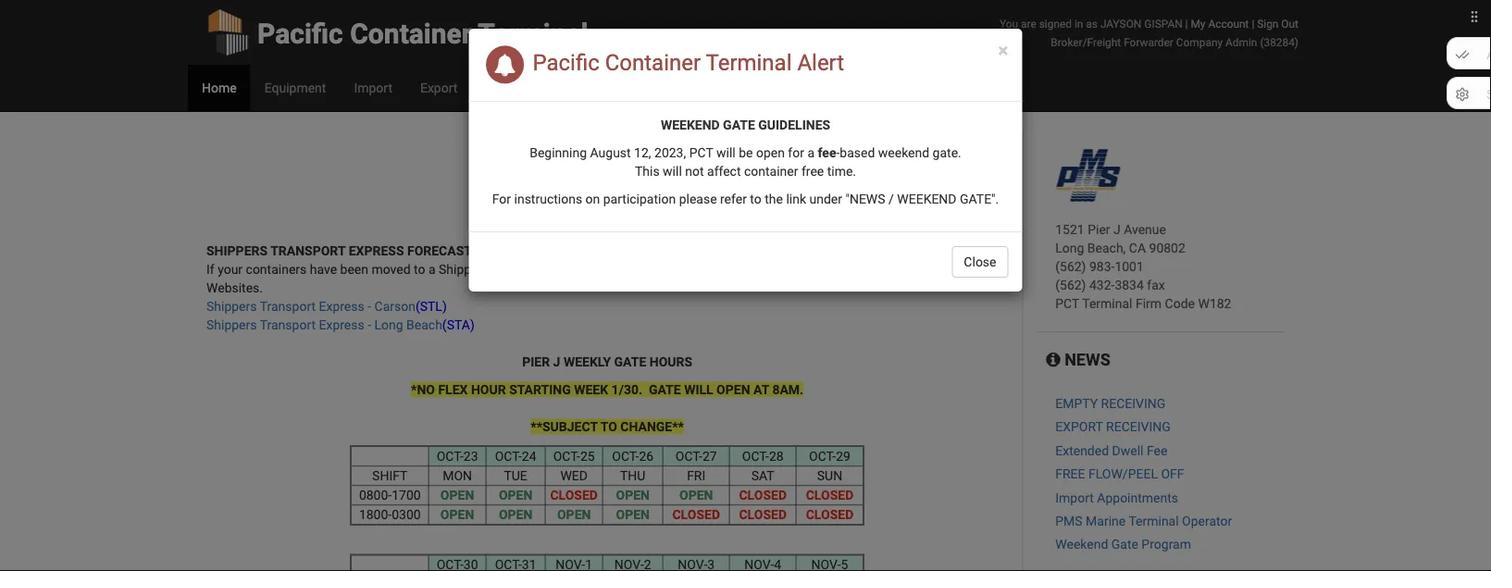 Task type: vqa. For each thing, say whether or not it's contained in the screenshot.
long in the 1521 Pier J Avenue Long Beach, Ca 90802 (562) 983-1001 (562) 432-3834 Fax Pct Terminal Firm Code W182
yes



Task type: describe. For each thing, give the bounding box(es) containing it.
pct yard map link
[[650, 169, 732, 184]]

transport
[[270, 243, 345, 258]]

432-
[[1090, 277, 1115, 293]]

pier
[[1088, 222, 1111, 237]]

beginning august
[[530, 145, 631, 160]]

shippers
[[206, 243, 268, 258]]

fax
[[1147, 277, 1165, 293]]

containers
[[246, 262, 307, 277]]

1 vertical spatial shippers
[[206, 299, 257, 314]]

26
[[639, 449, 654, 464]]

jayson
[[1101, 17, 1142, 30]]

weekend gate guidelines
[[661, 117, 831, 132]]

import appointments link
[[1056, 490, 1179, 505]]

1 | from the left
[[1186, 17, 1188, 30]]

out
[[1282, 17, 1299, 30]]

gispan
[[1145, 17, 1183, 30]]

empty receiving link
[[1056, 396, 1166, 411]]

click
[[588, 169, 615, 184]]

oct- for 27
[[676, 449, 703, 464]]

today is friday, october 27
[[854, 141, 1008, 156]]

0 horizontal spatial 27
[[703, 449, 717, 464]]

1001
[[1115, 259, 1144, 274]]

pacific container terminal link
[[206, 0, 588, 65]]

×
[[998, 39, 1009, 62]]

instructions
[[514, 191, 582, 206]]

0 vertical spatial shippers
[[439, 262, 489, 277]]

container for pacific container terminal alert
[[605, 50, 701, 76]]

"news
[[846, 191, 886, 206]]

pms marine terminal operator link
[[1056, 514, 1232, 529]]

this
[[635, 163, 660, 179]]

link
[[786, 191, 806, 206]]

hours
[[650, 354, 693, 369]]

oct-27
[[676, 449, 717, 464]]

12,
[[634, 145, 651, 160]]

1521 pier j avenue long beach, ca 90802 (562) 983-1001 (562) 432-3834 fax pct terminal firm code w182
[[1056, 222, 1232, 311]]

terminal inside empty receiving export receiving extended dwell fee free flow/peel off import appointments pms marine terminal operator weekend gate program
[[1129, 514, 1179, 529]]

2 vertical spatial gate
[[649, 382, 681, 397]]

extended
[[1056, 443, 1109, 458]]

free
[[1056, 467, 1086, 482]]

gate.
[[933, 145, 962, 160]]

0 vertical spatial 27
[[994, 141, 1008, 156]]

marine
[[1086, 514, 1126, 529]]

weekend
[[878, 145, 930, 160]]

pct inside the 'beginning august 12, 2023, pct will be open for a fee -based weekend gate. this will not affect container free time.'
[[689, 145, 713, 160]]

shippers transport express forecast website if your containers have been moved to a shippers transport express location you can also check on the container using the below forecast websites. shippers transport express - carson (stl) shippers transport express - long beach (sta)
[[206, 243, 1003, 332]]

empty receiving export receiving extended dwell fee free flow/peel off import appointments pms marine terminal operator weekend gate program
[[1056, 396, 1232, 552]]

location
[[600, 262, 646, 277]]

fee
[[818, 145, 836, 160]]

below
[[915, 262, 949, 277]]

websites.
[[206, 280, 263, 295]]

october
[[945, 141, 991, 156]]

to
[[414, 262, 425, 277]]

pier
[[522, 354, 550, 369]]

appointments
[[1097, 490, 1179, 505]]

flex
[[438, 382, 468, 397]]

been
[[340, 262, 368, 277]]

for for for terminal map click here , pct yard map
[[483, 169, 502, 184]]

have
[[310, 262, 337, 277]]

container for pacific container terminal
[[350, 17, 472, 50]]

for terminal map click here , pct yard map
[[483, 169, 732, 184]]

be
[[739, 145, 753, 160]]

close
[[964, 254, 997, 269]]

fri
[[687, 468, 706, 483]]

tue
[[504, 468, 528, 483]]

carson
[[374, 299, 416, 314]]

affect
[[707, 163, 741, 179]]

2 | from the left
[[1252, 17, 1255, 30]]

free flow/peel off link
[[1056, 467, 1185, 482]]

for instructions on participation please refer to the link under "news / weekend gate".
[[492, 191, 999, 206]]

container inside the 'beginning august 12, 2023, pct will be open for a fee -based weekend gate. this will not affect container free time.'
[[744, 163, 798, 179]]

pacific container terminal alert
[[527, 50, 844, 76]]

info circle image
[[1046, 351, 1061, 368]]

1 the from the left
[[780, 262, 798, 277]]

code
[[1165, 296, 1195, 311]]

under
[[810, 191, 842, 206]]

0 horizontal spatial j
[[553, 354, 560, 369]]

1 vertical spatial -
[[368, 299, 371, 314]]

import
[[1056, 490, 1094, 505]]

will
[[684, 382, 713, 397]]

2 horizontal spatial gate
[[723, 117, 755, 132]]

terminal inside pacific container terminal link
[[478, 17, 588, 50]]

container inside shippers transport express forecast website if your containers have been moved to a shippers transport express location you can also check on the container using the below forecast websites. shippers transport express - carson (stl) shippers transport express - long beach (sta)
[[802, 262, 856, 277]]

8am.
[[772, 382, 804, 397]]

1800-0300
[[359, 507, 421, 522]]

pacific container terminal
[[257, 17, 588, 50]]

express
[[349, 243, 404, 258]]

1700
[[392, 487, 421, 503]]

oct- for 28
[[742, 449, 769, 464]]

2 map from the left
[[707, 169, 732, 184]]

2 vertical spatial transport
[[260, 317, 316, 332]]

oct- for 24
[[495, 449, 522, 464]]

moved
[[372, 262, 411, 277]]

signed
[[1039, 17, 1072, 30]]

983-
[[1090, 259, 1115, 274]]

a inside shippers transport express forecast website if your containers have been moved to a shippers transport express location you can also check on the container using the below forecast websites. shippers transport express - carson (stl) shippers transport express - long beach (sta)
[[429, 262, 436, 277]]

0 horizontal spatial weekend
[[661, 117, 720, 132]]

open
[[756, 145, 785, 160]]

3834
[[1115, 277, 1144, 293]]

broker/freight
[[1051, 36, 1121, 49]]

fee
[[1147, 443, 1168, 458]]

w182
[[1198, 296, 1232, 311]]

pct inside 1521 pier j avenue long beach, ca 90802 (562) 983-1001 (562) 432-3834 fax pct terminal firm code w182
[[1056, 296, 1080, 311]]

oct-24
[[495, 449, 537, 464]]

1 vertical spatial gate
[[614, 354, 646, 369]]



Task type: locate. For each thing, give the bounding box(es) containing it.
(38284)
[[1260, 36, 1299, 49]]

for left instructions
[[492, 191, 511, 206]]

pacific
[[257, 17, 343, 50], [533, 50, 600, 76]]

transport
[[492, 262, 548, 277], [260, 299, 316, 314], [260, 317, 316, 332]]

on down click
[[586, 191, 600, 206]]

on inside shippers transport express forecast website if your containers have been moved to a shippers transport express location you can also check on the container using the below forecast websites. shippers transport express - carson (stl) shippers transport express - long beach (sta)
[[762, 262, 777, 277]]

will up affect
[[717, 145, 736, 160]]

2 vertical spatial express
[[319, 317, 365, 332]]

flow/peel
[[1089, 467, 1158, 482]]

(562) left 983-
[[1056, 259, 1086, 274]]

0 horizontal spatial the
[[780, 262, 798, 277]]

1 (562) from the top
[[1056, 259, 1086, 274]]

can
[[673, 262, 694, 277]]

0 horizontal spatial gate
[[614, 354, 646, 369]]

ca
[[1129, 240, 1146, 256]]

express down shippers transport express - carson link
[[319, 317, 365, 332]]

today
[[854, 141, 889, 156]]

gate
[[1112, 537, 1139, 552]]

long inside shippers transport express forecast website if your containers have been moved to a shippers transport express location you can also check on the container using the below forecast websites. shippers transport express - carson (stl) shippers transport express - long beach (sta)
[[374, 317, 403, 332]]

long inside 1521 pier j avenue long beach, ca 90802 (562) 983-1001 (562) 432-3834 fax pct terminal firm code w182
[[1056, 240, 1084, 256]]

1 oct- from the left
[[437, 449, 464, 464]]

a right to
[[429, 262, 436, 277]]

1 horizontal spatial pacific
[[533, 50, 600, 76]]

forecast
[[953, 262, 1003, 277]]

0 horizontal spatial container
[[744, 163, 798, 179]]

weekend
[[661, 117, 720, 132], [897, 191, 957, 206]]

oct- up sun
[[809, 449, 836, 464]]

2 oct- from the left
[[495, 449, 522, 464]]

0 vertical spatial receiving
[[1101, 396, 1166, 411]]

1 vertical spatial container
[[802, 262, 856, 277]]

0 horizontal spatial |
[[1186, 17, 1188, 30]]

the right the check
[[780, 262, 798, 277]]

0 horizontal spatial on
[[586, 191, 600, 206]]

1 horizontal spatial j
[[1114, 222, 1121, 237]]

express left location
[[551, 262, 597, 277]]

1 vertical spatial receiving
[[1106, 420, 1171, 435]]

receiving up dwell
[[1106, 420, 1171, 435]]

transport down "website"
[[492, 262, 548, 277]]

pct
[[689, 145, 713, 160], [650, 169, 674, 184], [1056, 296, 1080, 311]]

27 right october
[[994, 141, 1008, 156]]

pacific container terminal image
[[1056, 149, 1120, 202]]

forwarder
[[1124, 36, 1174, 49]]

sign out link
[[1257, 17, 1299, 30]]

1 vertical spatial will
[[663, 163, 682, 179]]

map right not
[[707, 169, 732, 184]]

1 horizontal spatial 27
[[994, 141, 1008, 156]]

oct-28
[[742, 449, 784, 464]]

your
[[218, 262, 243, 277]]

0 vertical spatial will
[[717, 145, 736, 160]]

long down carson
[[374, 317, 403, 332]]

terminal inside 1521 pier j avenue long beach, ca 90802 (562) 983-1001 (562) 432-3834 fax pct terminal firm code w182
[[1082, 296, 1133, 311]]

5 oct- from the left
[[676, 449, 703, 464]]

pacific for pacific container terminal
[[257, 17, 343, 50]]

0 vertical spatial pct
[[689, 145, 713, 160]]

j inside 1521 pier j avenue long beach, ca 90802 (562) 983-1001 (562) 432-3834 fax pct terminal firm code w182
[[1114, 222, 1121, 237]]

0 horizontal spatial will
[[663, 163, 682, 179]]

0 horizontal spatial long
[[374, 317, 403, 332]]

oct-
[[437, 449, 464, 464], [495, 449, 522, 464], [553, 449, 580, 464], [612, 449, 639, 464], [676, 449, 703, 464], [742, 449, 769, 464], [809, 449, 836, 464]]

1 vertical spatial on
[[762, 262, 777, 277]]

also
[[698, 262, 722, 277]]

0 vertical spatial for
[[483, 169, 502, 184]]

you are signed in as jayson gispan | my account | sign out broker/freight forwarder company admin (38284)
[[1000, 17, 1299, 49]]

0 vertical spatial gate
[[723, 117, 755, 132]]

0 horizontal spatial container
[[350, 17, 472, 50]]

1521
[[1056, 222, 1085, 237]]

1 horizontal spatial map
[[707, 169, 732, 184]]

1 horizontal spatial long
[[1056, 240, 1084, 256]]

my account link
[[1191, 17, 1249, 30]]

weekend right /
[[897, 191, 957, 206]]

on
[[586, 191, 600, 206], [762, 262, 777, 277]]

1 vertical spatial 27
[[703, 449, 717, 464]]

here
[[619, 169, 645, 184]]

1 vertical spatial express
[[319, 299, 365, 314]]

1 vertical spatial for
[[492, 191, 511, 206]]

express up shippers transport express - long beach link
[[319, 299, 365, 314]]

1 map from the left
[[559, 169, 585, 184]]

guidelines
[[758, 117, 831, 132]]

- left carson
[[368, 299, 371, 314]]

sun
[[817, 468, 843, 483]]

the
[[780, 262, 798, 277], [894, 262, 912, 277]]

0800-
[[359, 487, 392, 503]]

gate
[[723, 117, 755, 132], [614, 354, 646, 369], [649, 382, 681, 397]]

export
[[1056, 420, 1103, 435]]

weekend up 2023, on the top
[[661, 117, 720, 132]]

thu
[[620, 468, 646, 483]]

2 vertical spatial shippers
[[206, 317, 257, 332]]

6 oct- from the left
[[742, 449, 769, 464]]

0 horizontal spatial pacific
[[257, 17, 343, 50]]

2 vertical spatial -
[[368, 317, 371, 332]]

1 vertical spatial pct
[[650, 169, 674, 184]]

map down beginning august
[[559, 169, 585, 184]]

alert
[[797, 50, 844, 76]]

28
[[769, 449, 784, 464]]

website
[[475, 243, 529, 258]]

for up "website"
[[483, 169, 502, 184]]

on right the check
[[762, 262, 777, 277]]

as
[[1086, 17, 1098, 30]]

(562) left 432-
[[1056, 277, 1086, 293]]

oct- for 25
[[553, 449, 580, 464]]

2 (562) from the top
[[1056, 277, 1086, 293]]

1 horizontal spatial container
[[802, 262, 856, 277]]

a inside the 'beginning august 12, 2023, pct will be open for a fee -based weekend gate. this will not affect container free time.'
[[808, 145, 815, 160]]

shippers transport express - carson link
[[206, 299, 416, 314]]

in
[[1075, 17, 1084, 30]]

1 horizontal spatial the
[[894, 262, 912, 277]]

1 horizontal spatial weekend
[[897, 191, 957, 206]]

participation
[[603, 191, 676, 206]]

2 the from the left
[[894, 262, 912, 277]]

oct- for 26
[[612, 449, 639, 464]]

oct- up tue
[[495, 449, 522, 464]]

- inside the 'beginning august 12, 2023, pct will be open for a fee -based weekend gate. this will not affect container free time.'
[[836, 145, 840, 160]]

27 up "fri"
[[703, 449, 717, 464]]

time.
[[827, 163, 856, 179]]

beach,
[[1088, 240, 1126, 256]]

2 horizontal spatial pct
[[1056, 296, 1080, 311]]

| left sign
[[1252, 17, 1255, 30]]

7 oct- from the left
[[809, 449, 836, 464]]

1 vertical spatial j
[[553, 354, 560, 369]]

change**
[[621, 419, 684, 434]]

1 vertical spatial weekend
[[897, 191, 957, 206]]

oct- up mon
[[437, 449, 464, 464]]

oct- up wed
[[553, 449, 580, 464]]

refer
[[720, 191, 747, 206]]

the right using
[[894, 262, 912, 277]]

0 horizontal spatial map
[[559, 169, 585, 184]]

weekend
[[1056, 537, 1108, 552]]

export receiving link
[[1056, 420, 1171, 435]]

pms
[[1056, 514, 1083, 529]]

0800-1700
[[359, 487, 421, 503]]

0 vertical spatial transport
[[492, 262, 548, 277]]

0 vertical spatial -
[[836, 145, 840, 160]]

check
[[725, 262, 759, 277]]

pct up info circle image
[[1056, 296, 1080, 311]]

will down 2023, on the top
[[663, 163, 682, 179]]

pier j weekly gate hours
[[522, 354, 693, 369]]

4 oct- from the left
[[612, 449, 639, 464]]

1 vertical spatial long
[[374, 317, 403, 332]]

container down open
[[744, 163, 798, 179]]

long down 1521
[[1056, 240, 1084, 256]]

wed
[[560, 468, 588, 483]]

close button
[[952, 246, 1009, 278]]

to the
[[750, 191, 783, 206]]

for for for instructions on participation please refer to the link under "news / weekend gate".
[[492, 191, 511, 206]]

pct up not
[[689, 145, 713, 160]]

my
[[1191, 17, 1206, 30]]

0 vertical spatial long
[[1056, 240, 1084, 256]]

oct- for 23
[[437, 449, 464, 464]]

transport down containers at the left of the page
[[260, 299, 316, 314]]

avenue
[[1124, 222, 1166, 237]]

a right for
[[808, 145, 815, 160]]

| left my
[[1186, 17, 1188, 30]]

1 horizontal spatial on
[[762, 262, 777, 277]]

1 horizontal spatial gate
[[649, 382, 681, 397]]

weekly
[[564, 354, 611, 369]]

oct- up "fri"
[[676, 449, 703, 464]]

pacific for pacific container terminal alert
[[533, 50, 600, 76]]

3 oct- from the left
[[553, 449, 580, 464]]

1 horizontal spatial a
[[808, 145, 815, 160]]

week
[[574, 382, 608, 397]]

account
[[1209, 17, 1249, 30]]

0 horizontal spatial a
[[429, 262, 436, 277]]

1 horizontal spatial pct
[[689, 145, 713, 160]]

23
[[464, 449, 478, 464]]

empty
[[1056, 396, 1098, 411]]

oct- up thu
[[612, 449, 639, 464]]

gate up "be"
[[723, 117, 755, 132]]

beginning august 12, 2023, pct will be open for a fee -based weekend gate. this will not affect container free time.
[[530, 145, 962, 179]]

0 vertical spatial a
[[808, 145, 815, 160]]

oct- for 29
[[809, 449, 836, 464]]

**subject to change**
[[531, 419, 684, 434]]

2 vertical spatial pct
[[1056, 296, 1080, 311]]

*no flex hour starting week 1/30.  gate will open at 8am.
[[411, 382, 804, 397]]

/
[[889, 191, 894, 206]]

0 vertical spatial on
[[586, 191, 600, 206]]

gate up *no flex hour starting week 1/30.  gate will open at 8am.
[[614, 354, 646, 369]]

transport down shippers transport express - carson link
[[260, 317, 316, 332]]

- up 'time.'
[[836, 145, 840, 160]]

1 vertical spatial transport
[[260, 299, 316, 314]]

25
[[580, 449, 595, 464]]

sign
[[1257, 17, 1279, 30]]

0 vertical spatial express
[[551, 262, 597, 277]]

(stl)
[[416, 299, 447, 314]]

- left beach at bottom left
[[368, 317, 371, 332]]

operator
[[1182, 514, 1232, 529]]

1 horizontal spatial will
[[717, 145, 736, 160]]

off
[[1161, 467, 1185, 482]]

container left using
[[802, 262, 856, 277]]

oct- up sat on the bottom of the page
[[742, 449, 769, 464]]

1 vertical spatial (562)
[[1056, 277, 1086, 293]]

0 horizontal spatial pct
[[650, 169, 674, 184]]

0 vertical spatial (562)
[[1056, 259, 1086, 274]]

program
[[1142, 537, 1191, 552]]

0 vertical spatial j
[[1114, 222, 1121, 237]]

receiving up export receiving link
[[1101, 396, 1166, 411]]

please
[[679, 191, 717, 206]]

0300
[[392, 507, 421, 522]]

1 vertical spatial a
[[429, 262, 436, 277]]

1 horizontal spatial |
[[1252, 17, 1255, 30]]

1 horizontal spatial container
[[605, 50, 701, 76]]

-
[[836, 145, 840, 160], [368, 299, 371, 314], [368, 317, 371, 332]]

based
[[840, 145, 875, 160]]

gate down hours
[[649, 382, 681, 397]]

pct right ,
[[650, 169, 674, 184]]

open
[[717, 382, 750, 397], [441, 487, 474, 503], [499, 487, 533, 503], [616, 487, 650, 503], [680, 487, 713, 503], [441, 507, 474, 522], [499, 507, 533, 522], [557, 507, 591, 522], [616, 507, 650, 522]]

0 vertical spatial container
[[744, 163, 798, 179]]

90802
[[1149, 240, 1186, 256]]

0 vertical spatial weekend
[[661, 117, 720, 132]]



